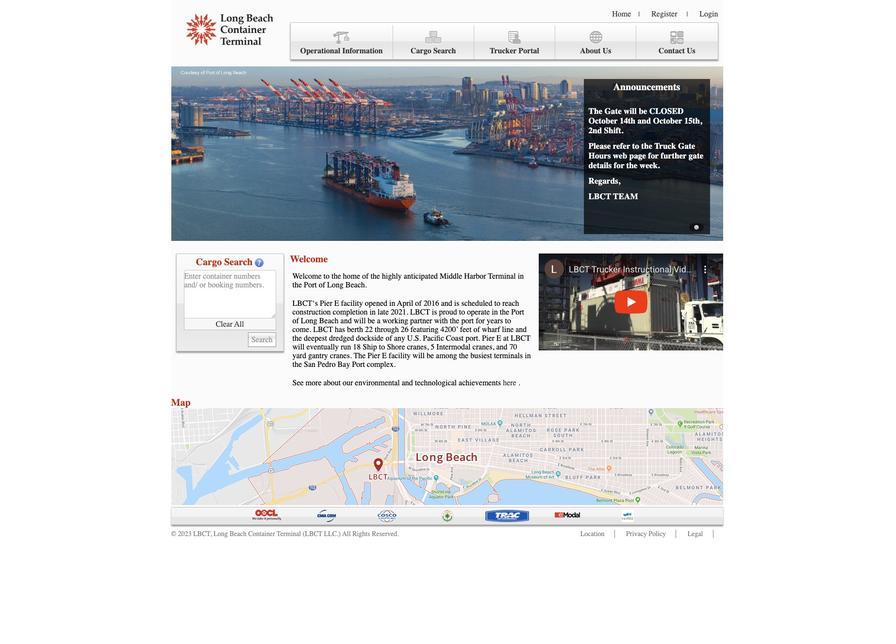 Task type: describe. For each thing, give the bounding box(es) containing it.
1 | from the left
[[638, 10, 640, 18]]

with
[[434, 317, 448, 326]]

cargo inside cargo search link
[[411, 47, 431, 55]]

0 horizontal spatial be
[[368, 317, 375, 326]]

our
[[343, 379, 353, 388]]

clear
[[216, 320, 233, 329]]

about us
[[580, 47, 611, 55]]

1 horizontal spatial is
[[454, 300, 459, 308]]

will left "5"
[[413, 352, 425, 361]]

legal
[[688, 531, 703, 539]]

2 horizontal spatial for
[[648, 151, 659, 161]]

line
[[502, 326, 514, 334]]

middle
[[440, 272, 462, 281]]

construction
[[292, 308, 331, 317]]

login
[[700, 10, 718, 18]]

pacific
[[423, 334, 444, 343]]

operational information link
[[291, 25, 393, 60]]

of left 2016
[[415, 300, 422, 308]]

0 horizontal spatial facility
[[341, 300, 363, 308]]

hours
[[589, 151, 611, 161]]

register link
[[652, 10, 677, 18]]

2 vertical spatial be
[[427, 352, 434, 361]]

please
[[589, 141, 611, 151]]

feet
[[460, 326, 472, 334]]

has
[[335, 326, 345, 334]]

technological
[[415, 379, 457, 388]]

0 horizontal spatial cargo
[[196, 257, 222, 268]]

of right home
[[362, 272, 369, 281]]

the inside the lbct's pier e facility opened in april of 2016 and is scheduled to reach construction completion in late 2021.  lbct is proud to operate in the port of long beach and will be a working partner with the port for years to come.  lbct has berth 22 through 26 featuring 4200' feet of wharf line and the deepest dredged dockside of any u.s. pacific coast port. pier e at lbct will eventually run 18 ship to shore cranes, 5 intermodal cranes, and 70 yard gantry cranes. the pier e facility will be among the busiest terminals in the san pedro bay port complex.
[[354, 352, 366, 361]]

the left week.
[[626, 161, 638, 170]]

trucker portal link
[[474, 25, 555, 60]]

portal
[[519, 47, 539, 55]]

0 horizontal spatial terminal
[[277, 531, 301, 539]]

long inside the welcome to the home of the highly anticipated middle harbor terminal in the port of long beach.
[[327, 281, 344, 290]]

all inside "button"
[[234, 320, 244, 329]]

privacy
[[626, 531, 647, 539]]

0 horizontal spatial e
[[334, 300, 339, 308]]

gantry
[[308, 352, 328, 361]]

2 horizontal spatial e
[[497, 334, 501, 343]]

0 vertical spatial cargo search
[[411, 47, 456, 55]]

lbct's
[[292, 300, 318, 308]]

welcome for welcome to the home of the highly anticipated middle harbor terminal in the port of long beach.
[[292, 272, 322, 281]]

lbct down regards,​ at the right
[[589, 192, 611, 201]]

come.
[[292, 326, 311, 334]]

ship
[[363, 343, 377, 352]]

highly
[[382, 272, 402, 281]]

contact
[[659, 47, 685, 55]]

late
[[378, 308, 389, 317]]

policy
[[649, 531, 666, 539]]

2 vertical spatial port
[[352, 361, 365, 369]]

18
[[353, 343, 361, 352]]

will inside the gate will be closed october 14th and october 15th, 2nd shift.
[[624, 106, 637, 116]]

© 2023 lbct, long beach container terminal (lbct llc.) all rights reserved.
[[171, 531, 399, 539]]

1 vertical spatial all
[[342, 531, 351, 539]]

home
[[612, 10, 631, 18]]

terminal inside the welcome to the home of the highly anticipated middle harbor terminal in the port of long beach.
[[488, 272, 516, 281]]

Enter container numbers and/ or booking numbers. text field
[[184, 270, 276, 319]]

environmental
[[355, 379, 400, 388]]

2 | from the left
[[687, 10, 688, 18]]

login link
[[700, 10, 718, 18]]

to inside the welcome to the home of the highly anticipated middle harbor terminal in the port of long beach.
[[324, 272, 330, 281]]

will down come.
[[292, 343, 305, 352]]

truck
[[654, 141, 676, 151]]

2023
[[178, 531, 192, 539]]

beach inside the lbct's pier e facility opened in april of 2016 and is scheduled to reach construction completion in late 2021.  lbct is proud to operate in the port of long beach and will be a working partner with the port for years to come.  lbct has berth 22 through 26 featuring 4200' feet of wharf line and the deepest dredged dockside of any u.s. pacific coast port. pier e at lbct will eventually run 18 ship to shore cranes, 5 intermodal cranes, and 70 yard gantry cranes. the pier e facility will be among the busiest terminals in the san pedro bay port complex.
[[319, 317, 339, 326]]

busiest
[[470, 352, 492, 361]]

26
[[401, 326, 409, 334]]

see more about our environmental and technological achievements here .
[[292, 379, 520, 388]]

1 cranes, from the left
[[407, 343, 429, 352]]

completion
[[333, 308, 368, 317]]

the up yard on the left bottom
[[292, 334, 302, 343]]

will left the a
[[354, 317, 366, 326]]

1 vertical spatial port
[[511, 308, 524, 317]]

anticipated
[[404, 272, 438, 281]]

privacy policy link
[[626, 531, 666, 539]]

san
[[304, 361, 316, 369]]

u.s.
[[407, 334, 421, 343]]

us for contact us
[[687, 47, 696, 55]]

operational
[[300, 47, 340, 55]]

15th,
[[684, 116, 702, 126]]

announcements
[[613, 82, 680, 93]]

deepest
[[304, 334, 327, 343]]

2nd
[[589, 126, 602, 135]]

2016
[[424, 300, 439, 308]]

cranes.
[[330, 352, 352, 361]]

(lbct
[[303, 531, 322, 539]]

lbct left has
[[313, 326, 333, 334]]

in right the late
[[389, 300, 395, 308]]

the gate will be closed october 14th and october 15th, 2nd shift.
[[589, 106, 702, 135]]

to right proud
[[459, 308, 465, 317]]

in right 70
[[525, 352, 531, 361]]

run
[[341, 343, 351, 352]]

featuring
[[411, 326, 439, 334]]

llc.)
[[324, 531, 341, 539]]

map
[[171, 398, 191, 409]]

14th and
[[620, 116, 651, 126]]

clear all button
[[184, 319, 276, 331]]

any
[[394, 334, 405, 343]]

the left home
[[332, 272, 341, 281]]

at
[[503, 334, 509, 343]]

privacy policy
[[626, 531, 666, 539]]

coast
[[446, 334, 464, 343]]

lbct team
[[589, 192, 638, 201]]

and right 2016
[[441, 300, 452, 308]]

to right ship
[[379, 343, 385, 352]]

the left truck
[[641, 141, 652, 151]]

see
[[292, 379, 304, 388]]

location link
[[580, 531, 605, 539]]

in inside the welcome to the home of the highly anticipated middle harbor terminal in the port of long beach.
[[518, 272, 524, 281]]

of right feet
[[474, 326, 480, 334]]

the left highly
[[371, 272, 380, 281]]

complex.
[[367, 361, 396, 369]]

operate
[[467, 308, 490, 317]]

and left 70
[[496, 343, 508, 352]]

and right line
[[516, 326, 527, 334]]



Task type: locate. For each thing, give the bounding box(es) containing it.
contact us link
[[637, 25, 718, 60]]

0 vertical spatial pier
[[320, 300, 332, 308]]

beach up dredged at the left of the page
[[319, 317, 339, 326]]

for right port
[[476, 317, 485, 326]]

0 vertical spatial facility
[[341, 300, 363, 308]]

shore
[[387, 343, 405, 352]]

1 horizontal spatial be
[[427, 352, 434, 361]]

0 vertical spatial terminal
[[488, 272, 516, 281]]

0 horizontal spatial |
[[638, 10, 640, 18]]

1 horizontal spatial beach
[[319, 317, 339, 326]]

1 vertical spatial pier
[[482, 334, 495, 343]]

container
[[248, 531, 275, 539]]

0 horizontal spatial beach
[[230, 531, 247, 539]]

1 vertical spatial cargo
[[196, 257, 222, 268]]

0 horizontal spatial october
[[589, 116, 618, 126]]

here link
[[503, 379, 516, 388]]

0 horizontal spatial all
[[234, 320, 244, 329]]

0 vertical spatial cargo
[[411, 47, 431, 55]]

for right page
[[648, 151, 659, 161]]

pier right lbct's
[[320, 300, 332, 308]]

about
[[580, 47, 601, 55]]

is left scheduled
[[454, 300, 459, 308]]

berth
[[347, 326, 363, 334]]

long
[[327, 281, 344, 290], [301, 317, 317, 326], [214, 531, 228, 539]]

0 horizontal spatial search
[[224, 257, 253, 268]]

be left the a
[[368, 317, 375, 326]]

through
[[375, 326, 399, 334]]

long down lbct's
[[301, 317, 317, 326]]

is left proud
[[432, 308, 437, 317]]

search
[[433, 47, 456, 55], [224, 257, 253, 268]]

in right operate
[[492, 308, 498, 317]]

working
[[382, 317, 408, 326]]

is
[[454, 300, 459, 308], [432, 308, 437, 317]]

0 horizontal spatial port
[[304, 281, 317, 290]]

1 vertical spatial beach
[[230, 531, 247, 539]]

lbct,
[[193, 531, 212, 539]]

proud
[[439, 308, 457, 317]]

the
[[589, 106, 603, 116], [354, 352, 366, 361]]

and up dredged at the left of the page
[[341, 317, 352, 326]]

1 vertical spatial be
[[368, 317, 375, 326]]

the inside the gate will be closed october 14th and october 15th, 2nd shift.
[[589, 106, 603, 116]]

among
[[436, 352, 457, 361]]

0 vertical spatial be
[[639, 106, 647, 116]]

2 horizontal spatial long
[[327, 281, 344, 290]]

october up truck
[[653, 116, 682, 126]]

team
[[613, 192, 638, 201]]

the left port
[[450, 317, 459, 326]]

will
[[624, 106, 637, 116], [354, 317, 366, 326], [292, 343, 305, 352], [413, 352, 425, 361]]

1 horizontal spatial facility
[[389, 352, 411, 361]]

0 horizontal spatial the
[[354, 352, 366, 361]]

cargo search link
[[393, 25, 474, 60]]

of left any
[[386, 334, 392, 343]]

port up lbct's
[[304, 281, 317, 290]]

long inside the lbct's pier e facility opened in april of 2016 and is scheduled to reach construction completion in late 2021.  lbct is proud to operate in the port of long beach and will be a working partner with the port for years to come.  lbct has berth 22 through 26 featuring 4200' feet of wharf line and the deepest dredged dockside of any u.s. pacific coast port. pier e at lbct will eventually run 18 ship to shore cranes, 5 intermodal cranes, and 70 yard gantry cranes. the pier e facility will be among the busiest terminals in the san pedro bay port complex.
[[301, 317, 317, 326]]

0 horizontal spatial cranes,
[[407, 343, 429, 352]]

rights
[[352, 531, 370, 539]]

1 horizontal spatial cargo
[[411, 47, 431, 55]]

for
[[648, 151, 659, 161], [614, 161, 624, 170], [476, 317, 485, 326]]

all right clear
[[234, 320, 244, 329]]

october
[[589, 116, 618, 126], [653, 116, 682, 126]]

welcome inside the welcome to the home of the highly anticipated middle harbor terminal in the port of long beach.
[[292, 272, 322, 281]]

reach
[[502, 300, 519, 308]]

and left technological
[[402, 379, 413, 388]]

regards,​
[[589, 176, 620, 186]]

facility down any
[[389, 352, 411, 361]]

1 horizontal spatial us
[[687, 47, 696, 55]]

0 vertical spatial e
[[334, 300, 339, 308]]

0 horizontal spatial us
[[603, 47, 611, 55]]

e up has
[[334, 300, 339, 308]]

all right llc.)
[[342, 531, 351, 539]]

1 horizontal spatial port
[[352, 361, 365, 369]]

cranes,
[[407, 343, 429, 352], [473, 343, 494, 352]]

cranes, left "5"
[[407, 343, 429, 352]]

all
[[234, 320, 244, 329], [342, 531, 351, 539]]

further
[[661, 151, 687, 161]]

1 horizontal spatial all
[[342, 531, 351, 539]]

the right 'among'
[[459, 352, 469, 361]]

port.
[[466, 334, 480, 343]]

eventually
[[306, 343, 339, 352]]

terminal left (lbct
[[277, 531, 301, 539]]

more
[[306, 379, 322, 388]]

us inside "link"
[[687, 47, 696, 55]]

operational information
[[300, 47, 383, 55]]

1 vertical spatial facility
[[389, 352, 411, 361]]

reserved.
[[372, 531, 399, 539]]

web
[[613, 151, 627, 161]]

trucker
[[490, 47, 517, 55]]

0 vertical spatial gate
[[605, 106, 622, 116]]

2 horizontal spatial pier
[[482, 334, 495, 343]]

terminal right harbor
[[488, 272, 516, 281]]

1 vertical spatial e
[[497, 334, 501, 343]]

gate right truck
[[678, 141, 695, 151]]

us right about
[[603, 47, 611, 55]]

in
[[518, 272, 524, 281], [389, 300, 395, 308], [370, 308, 376, 317], [492, 308, 498, 317], [525, 352, 531, 361]]

the right run
[[354, 352, 366, 361]]

1 horizontal spatial terminal
[[488, 272, 516, 281]]

port up line
[[511, 308, 524, 317]]

0 horizontal spatial long
[[214, 531, 228, 539]]

1 horizontal spatial cargo search
[[411, 47, 456, 55]]

e
[[334, 300, 339, 308], [497, 334, 501, 343], [382, 352, 387, 361]]

0 horizontal spatial pier
[[320, 300, 332, 308]]

lbct right at
[[511, 334, 531, 343]]

to inside please refer to the truck gate hours web page for further gate details for the week.
[[632, 141, 639, 151]]

about
[[324, 379, 341, 388]]

2 horizontal spatial port
[[511, 308, 524, 317]]

to left home
[[324, 272, 330, 281]]

please refer to the truck gate hours web page for further gate details for the week.
[[589, 141, 704, 170]]

0 horizontal spatial is
[[432, 308, 437, 317]]

1 vertical spatial search
[[224, 257, 253, 268]]

partner
[[410, 317, 432, 326]]

cranes, down wharf
[[473, 343, 494, 352]]

1 horizontal spatial long
[[301, 317, 317, 326]]

bay
[[338, 361, 350, 369]]

1 vertical spatial long
[[301, 317, 317, 326]]

2 horizontal spatial be
[[639, 106, 647, 116]]

1 horizontal spatial pier
[[368, 352, 380, 361]]

lbct up featuring
[[410, 308, 430, 317]]

page
[[629, 151, 646, 161]]

0 vertical spatial long
[[327, 281, 344, 290]]

1 vertical spatial welcome
[[292, 272, 322, 281]]

0 vertical spatial welcome
[[290, 254, 328, 265]]

lbct's pier e facility opened in april of 2016 and is scheduled to reach construction completion in late 2021.  lbct is proud to operate in the port of long beach and will be a working partner with the port for years to come.  lbct has berth 22 through 26 featuring 4200' feet of wharf line and the deepest dredged dockside of any u.s. pacific coast port. pier e at lbct will eventually run 18 ship to shore cranes, 5 intermodal cranes, and 70 yard gantry cranes. the pier e facility will be among the busiest terminals in the san pedro bay port complex.
[[292, 300, 531, 369]]

be left 'among'
[[427, 352, 434, 361]]

0 vertical spatial the
[[589, 106, 603, 116]]

1 vertical spatial terminal
[[277, 531, 301, 539]]

the up line
[[500, 308, 509, 317]]

dockside
[[356, 334, 384, 343]]

port inside the welcome to the home of the highly anticipated middle harbor terminal in the port of long beach.
[[304, 281, 317, 290]]

october up the please
[[589, 116, 618, 126]]

pier right 'port.'
[[482, 334, 495, 343]]

0 horizontal spatial gate
[[605, 106, 622, 116]]

4200'
[[441, 326, 458, 334]]

2 vertical spatial e
[[382, 352, 387, 361]]

pier
[[320, 300, 332, 308], [482, 334, 495, 343], [368, 352, 380, 361]]

port
[[304, 281, 317, 290], [511, 308, 524, 317], [352, 361, 365, 369]]

will down announcements
[[624, 106, 637, 116]]

e left the shore
[[382, 352, 387, 361]]

2 cranes, from the left
[[473, 343, 494, 352]]

2 vertical spatial long
[[214, 531, 228, 539]]

22
[[365, 326, 373, 334]]

1 horizontal spatial |
[[687, 10, 688, 18]]

1 horizontal spatial the
[[589, 106, 603, 116]]

terminals
[[494, 352, 523, 361]]

welcome for welcome
[[290, 254, 328, 265]]

wharf
[[482, 326, 500, 334]]

1 vertical spatial the
[[354, 352, 366, 361]]

and
[[441, 300, 452, 308], [341, 317, 352, 326], [516, 326, 527, 334], [496, 343, 508, 352], [402, 379, 413, 388]]

in up reach
[[518, 272, 524, 281]]

.
[[518, 379, 520, 388]]

beach left container
[[230, 531, 247, 539]]

2 vertical spatial pier
[[368, 352, 380, 361]]

gate
[[605, 106, 622, 116], [678, 141, 695, 151]]

for inside the lbct's pier e facility opened in april of 2016 and is scheduled to reach construction completion in late 2021.  lbct is proud to operate in the port of long beach and will be a working partner with the port for years to come.  lbct has berth 22 through 26 featuring 4200' feet of wharf line and the deepest dredged dockside of any u.s. pacific coast port. pier e at lbct will eventually run 18 ship to shore cranes, 5 intermodal cranes, and 70 yard gantry cranes. the pier e facility will be among the busiest terminals in the san pedro bay port complex.
[[476, 317, 485, 326]]

for right details
[[614, 161, 624, 170]]

be
[[639, 106, 647, 116], [368, 317, 375, 326], [427, 352, 434, 361]]

opened
[[365, 300, 387, 308]]

1 horizontal spatial cranes,
[[473, 343, 494, 352]]

long left beach.
[[327, 281, 344, 290]]

0 vertical spatial all
[[234, 320, 244, 329]]

1 horizontal spatial e
[[382, 352, 387, 361]]

menu bar
[[290, 22, 718, 60]]

of
[[362, 272, 369, 281], [319, 281, 325, 290], [415, 300, 422, 308], [292, 317, 299, 326], [474, 326, 480, 334], [386, 334, 392, 343]]

location
[[580, 531, 605, 539]]

1 vertical spatial cargo search
[[196, 257, 253, 268]]

yard
[[292, 352, 306, 361]]

shift.
[[604, 126, 623, 135]]

gate up shift.
[[605, 106, 622, 116]]

long right the lbct,
[[214, 531, 228, 539]]

| left login
[[687, 10, 688, 18]]

in left the late
[[370, 308, 376, 317]]

None submit
[[248, 333, 276, 348]]

a
[[377, 317, 380, 326]]

2 us from the left
[[687, 47, 696, 55]]

gate
[[689, 151, 704, 161]]

1 vertical spatial gate
[[678, 141, 695, 151]]

0 horizontal spatial for
[[476, 317, 485, 326]]

0 horizontal spatial cargo search
[[196, 257, 253, 268]]

1 horizontal spatial october
[[653, 116, 682, 126]]

0 vertical spatial beach
[[319, 317, 339, 326]]

terminal
[[488, 272, 516, 281], [277, 531, 301, 539]]

week.
[[640, 161, 660, 170]]

2021.
[[391, 308, 408, 317]]

1 horizontal spatial search
[[433, 47, 456, 55]]

the up lbct's
[[292, 281, 302, 290]]

us right contact
[[687, 47, 696, 55]]

1 horizontal spatial gate
[[678, 141, 695, 151]]

menu bar containing operational information
[[290, 22, 718, 60]]

to right the refer
[[632, 141, 639, 151]]

1 horizontal spatial for
[[614, 161, 624, 170]]

dredged
[[329, 334, 354, 343]]

details
[[589, 161, 612, 170]]

information
[[342, 47, 383, 55]]

2 october from the left
[[653, 116, 682, 126]]

facility down beach.
[[341, 300, 363, 308]]

port
[[461, 317, 474, 326]]

0 vertical spatial search
[[433, 47, 456, 55]]

to
[[632, 141, 639, 151], [324, 272, 330, 281], [494, 300, 500, 308], [459, 308, 465, 317], [505, 317, 511, 326], [379, 343, 385, 352]]

to left reach
[[494, 300, 500, 308]]

the left san
[[292, 361, 302, 369]]

| right home link on the top of the page
[[638, 10, 640, 18]]

gate inside please refer to the truck gate hours web page for further gate details for the week.
[[678, 141, 695, 151]]

port right bay
[[352, 361, 365, 369]]

lbct
[[589, 192, 611, 201], [410, 308, 430, 317], [313, 326, 333, 334], [511, 334, 531, 343]]

pier down dockside at the bottom of the page
[[368, 352, 380, 361]]

cargo search
[[411, 47, 456, 55], [196, 257, 253, 268]]

beach
[[319, 317, 339, 326], [230, 531, 247, 539]]

e left at
[[497, 334, 501, 343]]

be inside the gate will be closed october 14th and october 15th, 2nd shift.
[[639, 106, 647, 116]]

years
[[487, 317, 503, 326]]

closed
[[649, 106, 684, 116]]

be left "closed"
[[639, 106, 647, 116]]

gate inside the gate will be closed october 14th and october 15th, 2nd shift.
[[605, 106, 622, 116]]

5
[[431, 343, 435, 352]]

1 october from the left
[[589, 116, 618, 126]]

1 us from the left
[[603, 47, 611, 55]]

to right years
[[505, 317, 511, 326]]

search inside 'menu bar'
[[433, 47, 456, 55]]

us for about us
[[603, 47, 611, 55]]

about us link
[[555, 25, 637, 60]]

of up construction
[[319, 281, 325, 290]]

0 vertical spatial port
[[304, 281, 317, 290]]

the up 2nd
[[589, 106, 603, 116]]

register
[[652, 10, 677, 18]]

of down lbct's
[[292, 317, 299, 326]]



Task type: vqa. For each thing, say whether or not it's contained in the screenshot.
provide
no



